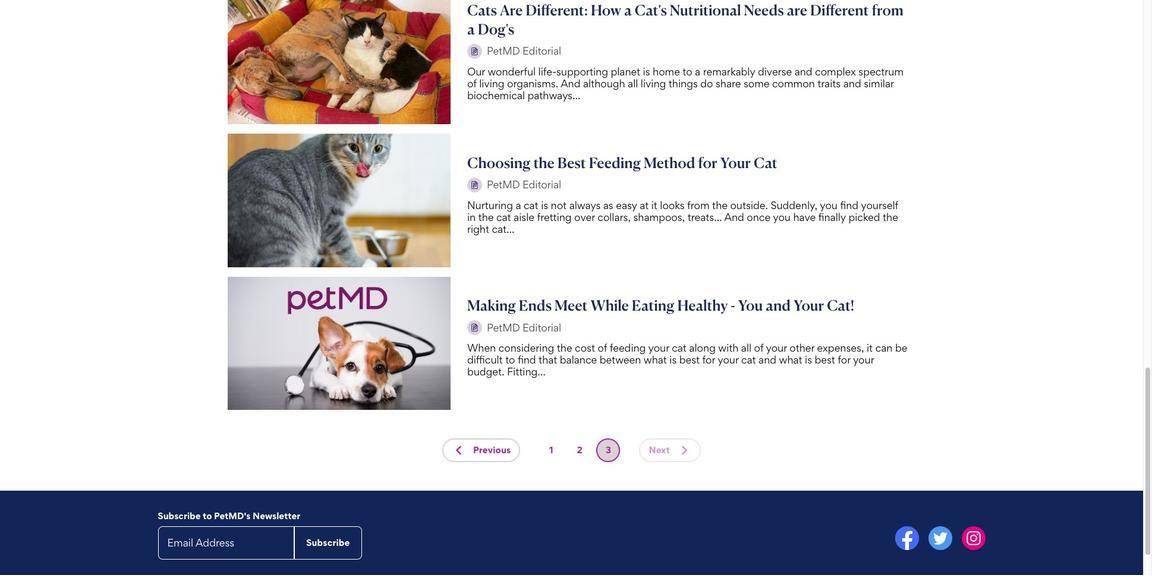 Task type: locate. For each thing, give the bounding box(es) containing it.
1 horizontal spatial living
[[641, 77, 666, 90]]

dog's
[[478, 20, 514, 38]]

of inside our wonderful life-supporting planet is home to a remarkably diverse and complex spectrum of living organisms. and although all living things do share some common traits and similar biochemical pathways...
[[467, 77, 477, 90]]

cat
[[524, 199, 538, 211], [496, 211, 511, 223], [672, 342, 687, 355], [741, 354, 756, 366]]

1 petmd from the top
[[487, 45, 520, 57]]

petmd for cats
[[487, 45, 520, 57]]

2 vertical spatial petmd
[[487, 322, 520, 334]]

1 horizontal spatial from
[[872, 1, 904, 19]]

editorial up not
[[523, 178, 561, 191]]

you right have
[[820, 199, 838, 211]]

aisle
[[514, 211, 534, 223]]

1 vertical spatial it
[[867, 342, 873, 355]]

0 horizontal spatial your
[[720, 154, 751, 172]]

once
[[747, 211, 771, 223]]

living left organisms.
[[479, 77, 505, 90]]

0 vertical spatial petmd editorial
[[487, 45, 561, 57]]

a inside our wonderful life-supporting planet is home to a remarkably diverse and complex spectrum of living organisms. and although all living things do share some common traits and similar biochemical pathways...
[[695, 65, 701, 78]]

0 vertical spatial to
[[683, 65, 692, 78]]

0 vertical spatial it
[[651, 199, 658, 211]]

social element
[[576, 527, 986, 553]]

to left petmd's
[[203, 511, 212, 522]]

0 horizontal spatial find
[[518, 354, 536, 366]]

0 horizontal spatial subscribe
[[158, 511, 201, 522]]

to right difficult
[[505, 354, 515, 366]]

twitter image
[[928, 527, 952, 551]]

you left have
[[773, 211, 791, 223]]

it
[[651, 199, 658, 211], [867, 342, 873, 355]]

petmd's
[[214, 511, 251, 522]]

1 horizontal spatial best
[[815, 354, 835, 366]]

1 link
[[540, 439, 563, 463]]

petmd down the making
[[487, 322, 520, 334]]

0 horizontal spatial and
[[561, 77, 581, 90]]

1 horizontal spatial all
[[741, 342, 752, 355]]

and inside when considering the cost of feeding your cat along with all of your other expenses, it can be difficult to find that balance between what is best for your cat and what is best for your budget. fitting...
[[759, 354, 777, 366]]

from inside cats are different: how a cat's nutritional needs are different from a dog's
[[872, 1, 904, 19]]

is left along
[[670, 354, 677, 366]]

petmd editorial up wonderful
[[487, 45, 561, 57]]

for
[[698, 154, 718, 172], [703, 354, 715, 366], [838, 354, 851, 366]]

from right looks
[[687, 199, 710, 211]]

our
[[467, 65, 485, 78]]

1
[[549, 445, 553, 456]]

find left that
[[518, 354, 536, 366]]

1 horizontal spatial and
[[725, 211, 744, 223]]

easy
[[616, 199, 637, 211]]

eating
[[632, 297, 675, 315]]

all right with
[[741, 342, 752, 355]]

cat!
[[827, 297, 854, 315]]

your
[[720, 154, 751, 172], [794, 297, 824, 315]]

petmd up wonderful
[[487, 45, 520, 57]]

best right other
[[815, 354, 835, 366]]

the
[[534, 154, 555, 172], [712, 199, 728, 211], [478, 211, 494, 223], [883, 211, 898, 223], [557, 342, 572, 355]]

to inside our wonderful life-supporting planet is home to a remarkably diverse and complex spectrum of living organisms. and although all living things do share some common traits and similar biochemical pathways...
[[683, 65, 692, 78]]

1 vertical spatial all
[[741, 342, 752, 355]]

and inside nurturing a cat is not always as easy at it looks from the outside. suddenly, you find yourself in the cat aisle fretting over collars, shampoos, treats... and once you have finally picked the right cat...
[[725, 211, 744, 223]]

your left cat
[[720, 154, 751, 172]]

cats
[[467, 1, 497, 19]]

1 vertical spatial to
[[505, 354, 515, 366]]

and left once at the right
[[725, 211, 744, 223]]

petmd editorial up the aisle
[[487, 178, 561, 191]]

it inside nurturing a cat is not always as easy at it looks from the outside. suddenly, you find yourself in the cat aisle fretting over collars, shampoos, treats... and once you have finally picked the right cat...
[[651, 199, 658, 211]]

by image
[[467, 44, 482, 59], [467, 178, 482, 192]]

shampoos,
[[633, 211, 685, 223]]

previous link
[[442, 439, 520, 463]]

subscribe
[[158, 511, 201, 522], [306, 538, 350, 549]]

things
[[669, 77, 698, 90]]

1 by image from the top
[[467, 44, 482, 59]]

None email field
[[158, 527, 294, 560]]

and
[[795, 65, 813, 78], [844, 77, 861, 90], [766, 297, 791, 315], [759, 354, 777, 366]]

1 horizontal spatial to
[[505, 354, 515, 366]]

2 by image from the top
[[467, 178, 482, 192]]

and
[[561, 77, 581, 90], [725, 211, 744, 223]]

of
[[467, 77, 477, 90], [598, 342, 607, 355], [754, 342, 764, 355]]

a
[[624, 1, 632, 19], [467, 20, 475, 38], [695, 65, 701, 78], [516, 199, 521, 211]]

to
[[683, 65, 692, 78], [505, 354, 515, 366], [203, 511, 212, 522]]

0 vertical spatial all
[[628, 77, 638, 90]]

what
[[644, 354, 667, 366], [779, 354, 802, 366]]

and right life-
[[561, 77, 581, 90]]

cat right with
[[741, 354, 756, 366]]

all right although
[[628, 77, 638, 90]]

have
[[793, 211, 816, 223]]

2 link
[[568, 439, 592, 463]]

cat left not
[[524, 199, 538, 211]]

1 vertical spatial subscribe
[[306, 538, 350, 549]]

1 vertical spatial by image
[[467, 178, 482, 192]]

1 horizontal spatial subscribe
[[306, 538, 350, 549]]

1 best from the left
[[679, 354, 700, 366]]

the left cost
[[557, 342, 572, 355]]

is left not
[[541, 199, 548, 211]]

1 what from the left
[[644, 354, 667, 366]]

2 editorial from the top
[[523, 178, 561, 191]]

cats are different: how a cat's nutritional needs are different from a dog's
[[467, 1, 904, 38]]

petmd editorial up considering
[[487, 322, 561, 334]]

0 horizontal spatial to
[[203, 511, 212, 522]]

living
[[479, 77, 505, 90], [641, 77, 666, 90]]

is
[[643, 65, 650, 78], [541, 199, 548, 211], [670, 354, 677, 366], [805, 354, 812, 366]]

suddenly,
[[771, 199, 818, 211]]

from
[[872, 1, 904, 19], [687, 199, 710, 211]]

feeding
[[610, 342, 646, 355]]

1 vertical spatial petmd editorial
[[487, 178, 561, 191]]

petmd
[[487, 45, 520, 57], [487, 178, 520, 191], [487, 322, 520, 334]]

find
[[840, 199, 859, 211], [518, 354, 536, 366]]

2 vertical spatial petmd editorial
[[487, 322, 561, 334]]

3 petmd editorial from the top
[[487, 322, 561, 334]]

balance
[[560, 354, 597, 366]]

healthy
[[678, 297, 728, 315]]

your
[[648, 342, 669, 355], [766, 342, 787, 355], [718, 354, 739, 366], [853, 354, 874, 366]]

remarkably
[[703, 65, 755, 78]]

what right between
[[644, 354, 667, 366]]

is inside nurturing a cat is not always as easy at it looks from the outside. suddenly, you find yourself in the cat aisle fretting over collars, shampoos, treats... and once you have finally picked the right cat...
[[541, 199, 548, 211]]

0 horizontal spatial from
[[687, 199, 710, 211]]

your left can on the right of page
[[853, 354, 874, 366]]

petmd down choosing
[[487, 178, 520, 191]]

subscribe for subscribe to petmd's newsletter
[[158, 511, 201, 522]]

1 living from the left
[[479, 77, 505, 90]]

0 vertical spatial editorial
[[523, 45, 561, 57]]

cost
[[575, 342, 595, 355]]

petmd editorial
[[487, 45, 561, 57], [487, 178, 561, 191], [487, 322, 561, 334]]

3 petmd from the top
[[487, 322, 520, 334]]

0 vertical spatial by image
[[467, 44, 482, 59]]

a right nurturing
[[516, 199, 521, 211]]

0 horizontal spatial of
[[467, 77, 477, 90]]

by image up nurturing
[[467, 178, 482, 192]]

method
[[644, 154, 695, 172]]

from right the different
[[872, 1, 904, 19]]

find left yourself
[[840, 199, 859, 211]]

1 vertical spatial your
[[794, 297, 824, 315]]

living left things
[[641, 77, 666, 90]]

2 best from the left
[[815, 354, 835, 366]]

editorial
[[523, 45, 561, 57], [523, 178, 561, 191], [523, 322, 561, 334]]

of right cost
[[598, 342, 607, 355]]

0 vertical spatial subscribe
[[158, 511, 201, 522]]

spectrum
[[859, 65, 904, 78]]

as
[[603, 199, 613, 211]]

it left can on the right of page
[[867, 342, 873, 355]]

your left "cat!"
[[794, 297, 824, 315]]

is left expenses, at the bottom
[[805, 354, 812, 366]]

best left with
[[679, 354, 700, 366]]

by image
[[467, 321, 482, 336]]

making ends meet while eating healthy  - you and your cat!
[[467, 297, 854, 315]]

it inside when considering the cost of feeding your cat along with all of your other expenses, it can be difficult to find that balance between what is best for your cat and what is best for your budget. fitting...
[[867, 342, 873, 355]]

0 vertical spatial petmd
[[487, 45, 520, 57]]

1 editorial from the top
[[523, 45, 561, 57]]

the right picked
[[883, 211, 898, 223]]

1 horizontal spatial it
[[867, 342, 873, 355]]

0 horizontal spatial best
[[679, 354, 700, 366]]

editorial down ends
[[523, 322, 561, 334]]

considering
[[499, 342, 554, 355]]

-
[[731, 297, 735, 315]]

0 vertical spatial from
[[872, 1, 904, 19]]

with
[[718, 342, 739, 355]]

0 vertical spatial find
[[840, 199, 859, 211]]

1 horizontal spatial what
[[779, 354, 802, 366]]

fretting
[[537, 211, 572, 223]]

1 petmd editorial from the top
[[487, 45, 561, 57]]

0 horizontal spatial it
[[651, 199, 658, 211]]

1 vertical spatial petmd
[[487, 178, 520, 191]]

biochemical
[[467, 89, 525, 102]]

a left the do
[[695, 65, 701, 78]]

for right method
[[698, 154, 718, 172]]

1 vertical spatial and
[[725, 211, 744, 223]]

a inside nurturing a cat is not always as easy at it looks from the outside. suddenly, you find yourself in the cat aisle fretting over collars, shampoos, treats... and once you have finally picked the right cat...
[[516, 199, 521, 211]]

of right with
[[754, 342, 764, 355]]

2 vertical spatial editorial
[[523, 322, 561, 334]]

2 petmd editorial from the top
[[487, 178, 561, 191]]

subscribe inside 'button'
[[306, 538, 350, 549]]

other
[[790, 342, 815, 355]]

1 vertical spatial from
[[687, 199, 710, 211]]

2 horizontal spatial to
[[683, 65, 692, 78]]

for left with
[[703, 354, 715, 366]]

of left wonderful
[[467, 77, 477, 90]]

it right 'at'
[[651, 199, 658, 211]]

newsletter
[[253, 511, 300, 522]]

your left other
[[766, 342, 787, 355]]

editorial up life-
[[523, 45, 561, 57]]

best
[[679, 354, 700, 366], [815, 354, 835, 366]]

2 petmd from the top
[[487, 178, 520, 191]]

1 horizontal spatial find
[[840, 199, 859, 211]]

0 horizontal spatial living
[[479, 77, 505, 90]]

1 vertical spatial find
[[518, 354, 536, 366]]

what left expenses, at the bottom
[[779, 354, 802, 366]]

0 vertical spatial and
[[561, 77, 581, 90]]

to right 'home'
[[683, 65, 692, 78]]

0 horizontal spatial what
[[644, 354, 667, 366]]

0 horizontal spatial all
[[628, 77, 638, 90]]

and left other
[[759, 354, 777, 366]]

petmd editorial for are
[[487, 45, 561, 57]]

1 vertical spatial editorial
[[523, 178, 561, 191]]

a right "how"
[[624, 1, 632, 19]]

to inside when considering the cost of feeding your cat along with all of your other expenses, it can be difficult to find that balance between what is best for your cat and what is best for your budget. fitting...
[[505, 354, 515, 366]]

cat left along
[[672, 342, 687, 355]]

3 editorial from the top
[[523, 322, 561, 334]]

is left 'home'
[[643, 65, 650, 78]]

by image up our
[[467, 44, 482, 59]]

all
[[628, 77, 638, 90], [741, 342, 752, 355]]

feeding
[[589, 154, 641, 172]]

find inside nurturing a cat is not always as easy at it looks from the outside. suddenly, you find yourself in the cat aisle fretting over collars, shampoos, treats... and once you have finally picked the right cat...
[[840, 199, 859, 211]]



Task type: describe. For each thing, give the bounding box(es) containing it.
0 vertical spatial your
[[720, 154, 751, 172]]

needs
[[744, 1, 784, 19]]

your right along
[[718, 354, 739, 366]]

do
[[701, 77, 713, 90]]

the left best
[[534, 154, 555, 172]]

while
[[591, 297, 629, 315]]

subscribe button
[[294, 527, 362, 560]]

are
[[500, 1, 523, 19]]

be
[[895, 342, 908, 355]]

over
[[574, 211, 595, 223]]

choosing the best feeding method for your cat
[[467, 154, 778, 172]]

cat...
[[492, 223, 515, 235]]

editorial for are
[[523, 45, 561, 57]]

and inside our wonderful life-supporting planet is home to a remarkably diverse and complex spectrum of living organisms. and although all living things do share some common traits and similar biochemical pathways...
[[561, 77, 581, 90]]

the left outside.
[[712, 199, 728, 211]]

your right the feeding
[[648, 342, 669, 355]]

a down cats at the left top of page
[[467, 20, 475, 38]]

diverse
[[758, 65, 792, 78]]

not
[[551, 199, 567, 211]]

at
[[640, 199, 649, 211]]

petmd for choosing
[[487, 178, 520, 191]]

is inside our wonderful life-supporting planet is home to a remarkably diverse and complex spectrum of living organisms. and although all living things do share some common traits and similar biochemical pathways...
[[643, 65, 650, 78]]

that
[[539, 354, 557, 366]]

picked
[[849, 211, 880, 223]]

nurturing
[[467, 199, 513, 211]]

petmd for making
[[487, 322, 520, 334]]

fitting...
[[507, 366, 546, 378]]

the inside when considering the cost of feeding your cat along with all of your other expenses, it can be difficult to find that balance between what is best for your cat and what is best for your budget. fitting...
[[557, 342, 572, 355]]

1 horizontal spatial your
[[794, 297, 824, 315]]

and right you
[[766, 297, 791, 315]]

planet
[[611, 65, 640, 78]]

looks
[[660, 199, 685, 211]]

budget.
[[467, 366, 504, 378]]

between
[[600, 354, 641, 366]]

life-
[[538, 65, 556, 78]]

nurturing a cat is not always as easy at it looks from the outside. suddenly, you find yourself in the cat aisle fretting over collars, shampoos, treats... and once you have finally picked the right cat...
[[467, 199, 898, 235]]

different:
[[526, 1, 588, 19]]

choosing
[[467, 154, 531, 172]]

organisms.
[[507, 77, 558, 90]]

when
[[467, 342, 496, 355]]

nutritional
[[670, 1, 741, 19]]

cat
[[754, 154, 778, 172]]

by image for cats are different: how a cat's nutritional needs are different from a dog's
[[467, 44, 482, 59]]

some
[[744, 77, 770, 90]]

although
[[583, 77, 625, 90]]

editorial for ends
[[523, 322, 561, 334]]

difficult
[[467, 354, 503, 366]]

subscribe for subscribe
[[306, 538, 350, 549]]

and right traits
[[844, 77, 861, 90]]

all inside when considering the cost of feeding your cat along with all of your other expenses, it can be difficult to find that balance between what is best for your cat and what is best for your budget. fitting...
[[741, 342, 752, 355]]

pathways...
[[528, 89, 581, 102]]

in
[[467, 211, 476, 223]]

treats...
[[688, 211, 722, 223]]

right
[[467, 223, 489, 235]]

complex
[[815, 65, 856, 78]]

instagram image
[[962, 527, 986, 551]]

by image for choosing the best feeding method for your cat
[[467, 178, 482, 192]]

finally
[[819, 211, 846, 223]]

0 horizontal spatial you
[[773, 211, 791, 223]]

making
[[467, 297, 516, 315]]

2 horizontal spatial of
[[754, 342, 764, 355]]

expenses,
[[817, 342, 864, 355]]

2
[[577, 445, 583, 456]]

the right in
[[478, 211, 494, 223]]

along
[[689, 342, 716, 355]]

1 horizontal spatial of
[[598, 342, 607, 355]]

are
[[787, 1, 807, 19]]

facebook image
[[895, 527, 919, 551]]

2 living from the left
[[641, 77, 666, 90]]

traits
[[818, 77, 841, 90]]

outside.
[[730, 199, 768, 211]]

supporting
[[556, 65, 608, 78]]

2 what from the left
[[779, 354, 802, 366]]

petmd editorial for ends
[[487, 322, 561, 334]]

how
[[591, 1, 621, 19]]

wonderful
[[488, 65, 536, 78]]

ends
[[519, 297, 552, 315]]

for left can on the right of page
[[838, 354, 851, 366]]

subscribe to petmd's newsletter
[[158, 511, 300, 522]]

petmd editorial for the
[[487, 178, 561, 191]]

cat left the aisle
[[496, 211, 511, 223]]

find inside when considering the cost of feeding your cat along with all of your other expenses, it can be difficult to find that balance between what is best for your cat and what is best for your budget. fitting...
[[518, 354, 536, 366]]

when considering the cost of feeding your cat along with all of your other expenses, it can be difficult to find that balance between what is best for your cat and what is best for your budget. fitting...
[[467, 342, 908, 378]]

similar
[[864, 77, 894, 90]]

common
[[772, 77, 815, 90]]

our wonderful life-supporting planet is home to a remarkably diverse and complex spectrum of living organisms. and although all living things do share some common traits and similar biochemical pathways...
[[467, 65, 904, 102]]

2 vertical spatial to
[[203, 511, 212, 522]]

previous
[[473, 445, 511, 456]]

different
[[810, 1, 869, 19]]

from inside nurturing a cat is not always as easy at it looks from the outside. suddenly, you find yourself in the cat aisle fretting over collars, shampoos, treats... and once you have finally picked the right cat...
[[687, 199, 710, 211]]

always
[[569, 199, 601, 211]]

collars,
[[598, 211, 631, 223]]

yourself
[[861, 199, 898, 211]]

all inside our wonderful life-supporting planet is home to a remarkably diverse and complex spectrum of living organisms. and although all living things do share some common traits and similar biochemical pathways...
[[628, 77, 638, 90]]

home
[[653, 65, 680, 78]]

meet
[[555, 297, 588, 315]]

best
[[558, 154, 586, 172]]

you
[[738, 297, 763, 315]]

can
[[876, 342, 893, 355]]

editorial for the
[[523, 178, 561, 191]]

cat's
[[635, 1, 667, 19]]

1 horizontal spatial you
[[820, 199, 838, 211]]

share
[[716, 77, 741, 90]]

and left traits
[[795, 65, 813, 78]]



Task type: vqa. For each thing, say whether or not it's contained in the screenshot.
'cat's' on the right top
yes



